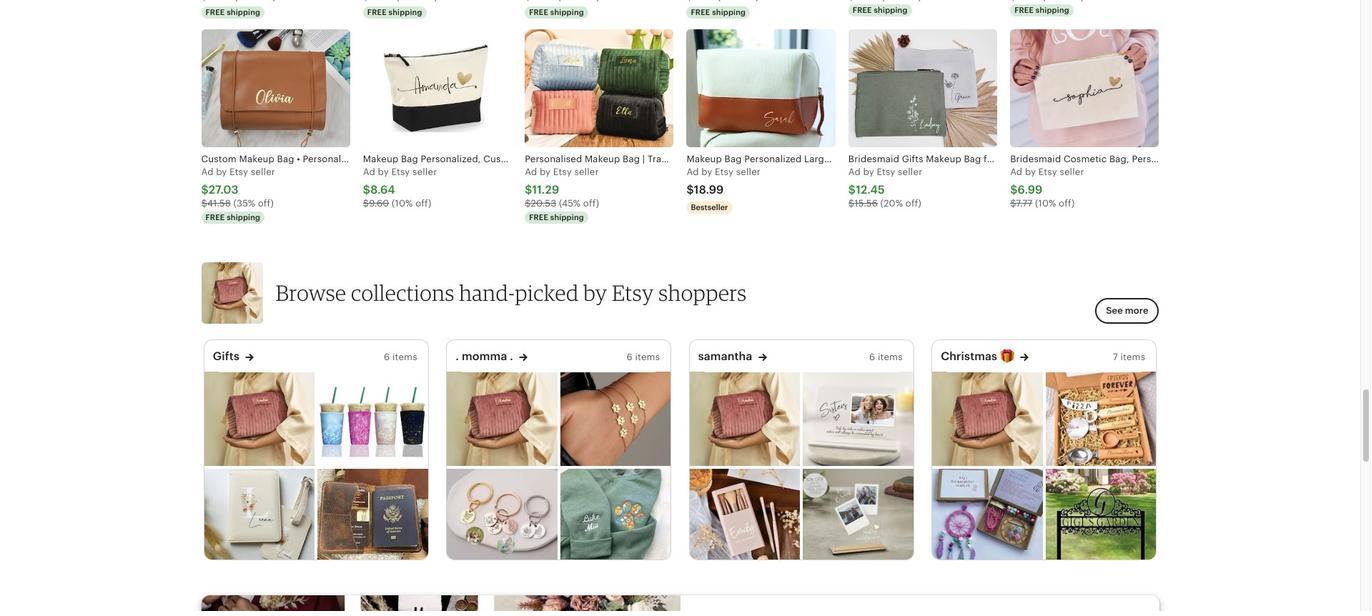 Task type: vqa. For each thing, say whether or not it's contained in the screenshot.


Task type: locate. For each thing, give the bounding box(es) containing it.
a for 18.99
[[687, 167, 694, 178]]

momma
[[462, 350, 507, 364]]

5 y from the left
[[870, 167, 875, 178]]

etsy inside a d b y etsy seller $ 8.64 $ 9.60 (10% off)
[[392, 167, 410, 178]]

a d b y etsy seller $ 6.99 $ 7.77 (10% off)
[[1011, 167, 1085, 209]]

items down collections
[[393, 352, 418, 363]]

1 items from the left
[[393, 352, 418, 363]]

assortment of wedding items that are available on etsy image
[[201, 596, 681, 612]]

a up 15.56
[[849, 167, 855, 178]]

a up 9.60
[[363, 167, 370, 178]]

4 a from the left
[[687, 167, 694, 178]]

items for christmas 🎁
[[1121, 352, 1146, 363]]

0 horizontal spatial 6
[[384, 352, 390, 363]]

b up '11.29'
[[540, 167, 546, 178]]

2 b from the left
[[378, 167, 384, 178]]

3 a from the left
[[525, 167, 532, 178]]

seller for 8.64
[[413, 167, 437, 178]]

1 horizontal spatial .
[[510, 350, 514, 364]]

. left momma
[[456, 350, 459, 364]]

personalised photo plaque for sister with wooden stand, sister gift, gift for sister, personalised pic, sister gifts, acrylic photo image
[[803, 469, 914, 563]]

y up 8.64
[[384, 167, 389, 178]]

a for 6.99
[[1011, 167, 1017, 178]]

7
[[1114, 352, 1119, 363]]

2 d from the left
[[369, 167, 376, 178]]

2 6 from the left
[[627, 352, 633, 363]]

1 seller from the left
[[251, 167, 275, 178]]

y inside a d b y etsy seller $ 12.45 $ 15.56 (20% off)
[[870, 167, 875, 178]]

custom makeup bag • personalised bridesmaid gifts • wedding gift • travel toiletry bag • cosmetic bag • birthday gift • gift for her image down christmas 🎁
[[933, 372, 1043, 466]]

personalized luggage tag - passport cover set - passport holder - bag tag - personalized passport cover - passport cover - luggage tags image
[[204, 469, 315, 563]]

etsy for 27.03
[[230, 167, 248, 178]]

etsy for 12.45
[[877, 167, 896, 178]]

d up 18.99
[[693, 167, 699, 178]]

a d b y etsy seller $ 18.99 bestseller
[[687, 167, 761, 212]]

off)
[[258, 198, 274, 209], [416, 198, 432, 209], [584, 198, 600, 209], [906, 198, 922, 209], [1059, 198, 1075, 209]]

6 a from the left
[[1011, 167, 1017, 178]]

4 d from the left
[[693, 167, 699, 178]]

8.64
[[371, 183, 395, 197]]

6 items up sisters gifts, photo gifts for sister, birthday sister gift, christmas gift for sister,photo keepsake gift, photo frame acrylic photo plaque
[[870, 352, 903, 363]]

shipping inside a d b y etsy seller $ 11.29 $ 20.53 (45% off) free shipping
[[551, 213, 584, 221]]

items right 7
[[1121, 352, 1146, 363]]

4 y from the left
[[708, 167, 713, 178]]

a
[[201, 167, 208, 178], [363, 167, 370, 178], [525, 167, 532, 178], [687, 167, 694, 178], [849, 167, 855, 178], [1011, 167, 1017, 178]]

2 horizontal spatial 6
[[870, 352, 876, 363]]

a d b y etsy seller $ 12.45 $ 15.56 (20% off)
[[849, 167, 923, 209]]

a up bestseller
[[687, 167, 694, 178]]

etsy inside the a d b y etsy seller $ 6.99 $ 7.77 (10% off)
[[1039, 167, 1058, 178]]

9.60
[[369, 198, 389, 209]]

b up 12.45
[[864, 167, 870, 178]]

free for 3rd free shipping link from left
[[529, 8, 549, 16]]

etsy up "6.99"
[[1039, 167, 1058, 178]]

1 off) from the left
[[258, 198, 274, 209]]

shipping inside a d b y etsy seller $ 27.03 $ 41.58 (35% off) free shipping
[[227, 213, 261, 221]]

etsy
[[230, 167, 248, 178], [392, 167, 410, 178], [553, 167, 572, 178], [715, 167, 734, 178], [877, 167, 896, 178], [1039, 167, 1058, 178], [612, 280, 654, 306]]

4 off) from the left
[[906, 198, 922, 209]]

items for . momma .
[[636, 352, 660, 363]]

seller inside the a d b y etsy seller $ 6.99 $ 7.77 (10% off)
[[1060, 167, 1085, 178]]

etsy for 11.29
[[553, 167, 572, 178]]

free for sixth free shipping link from the right
[[206, 8, 225, 16]]

off) for 27.03
[[258, 198, 274, 209]]

custom makeup bag • personalised bridesmaid gifts • wedding gift • travel toiletry bag • cosmetic bag • birthday gift • gift for her image down . momma .
[[447, 372, 558, 466]]

free shipping
[[853, 6, 908, 14], [1015, 6, 1070, 14], [206, 8, 261, 16], [368, 8, 422, 16], [529, 8, 584, 16], [691, 8, 746, 16]]

b for 18.99
[[702, 167, 708, 178]]

y up 12.45
[[870, 167, 875, 178]]

6 b from the left
[[1026, 167, 1032, 178]]

a inside a d b y etsy seller $ 11.29 $ 20.53 (45% off) free shipping
[[525, 167, 532, 178]]

b inside a d b y etsy seller $ 11.29 $ 20.53 (45% off) free shipping
[[540, 167, 546, 178]]

shipping for second free shipping link from right
[[874, 6, 908, 14]]

d for 11.29
[[531, 167, 537, 178]]

d up '11.29'
[[531, 167, 537, 178]]

etsy up 12.45
[[877, 167, 896, 178]]

d up 12.45
[[855, 167, 861, 178]]

3 6 from the left
[[870, 352, 876, 363]]

etsy up 18.99
[[715, 167, 734, 178]]

(10% inside a d b y etsy seller $ 8.64 $ 9.60 (10% off)
[[392, 198, 413, 209]]

6 up sisters gifts, photo gifts for sister, birthday sister gift, christmas gift for sister,photo keepsake gift, photo frame acrylic photo plaque
[[870, 352, 876, 363]]

.
[[456, 350, 459, 364], [510, 350, 514, 364]]

3 seller from the left
[[575, 167, 599, 178]]

b inside a d b y etsy seller $ 18.99 bestseller
[[702, 167, 708, 178]]

off) right 7.77 at the top right
[[1059, 198, 1075, 209]]

etsy up 8.64
[[392, 167, 410, 178]]

b inside a d b y etsy seller $ 27.03 $ 41.58 (35% off) free shipping
[[216, 167, 222, 178]]

4 free shipping link from the left
[[687, 0, 836, 21]]

3 custom makeup bag • personalised bridesmaid gifts • wedding gift • travel toiletry bag • cosmetic bag • birthday gift • gift for her image from the left
[[690, 372, 801, 466]]

d inside a d b y etsy seller $ 8.64 $ 9.60 (10% off)
[[369, 167, 376, 178]]

d inside a d b y etsy seller $ 27.03 $ 41.58 (35% off) free shipping
[[208, 167, 214, 178]]

a d b y etsy seller $ 27.03 $ 41.58 (35% off) free shipping
[[201, 167, 275, 221]]

d inside a d b y etsy seller $ 11.29 $ 20.53 (45% off) free shipping
[[531, 167, 537, 178]]

seller
[[251, 167, 275, 178], [413, 167, 437, 178], [575, 167, 599, 178], [737, 167, 761, 178], [898, 167, 923, 178], [1060, 167, 1085, 178]]

6 up 4-pack medium (20-24oz) reusable neoprene insulator sleeve for iced coffee or cold beverage cups (glitter mix #2) image
[[384, 352, 390, 363]]

custom makeup bag • personalised bridesmaid gifts • wedding gift • travel toiletry bag • cosmetic bag • birthday gift • gift for her image for gifts
[[204, 372, 315, 466]]

gifts
[[213, 350, 240, 364]]

off) inside a d b y etsy seller $ 8.64 $ 9.60 (10% off)
[[416, 198, 432, 209]]

4 items from the left
[[1121, 352, 1146, 363]]

a inside the a d b y etsy seller $ 6.99 $ 7.77 (10% off)
[[1011, 167, 1017, 178]]

seller for 18.99
[[737, 167, 761, 178]]

1 custom makeup bag • personalised bridesmaid gifts • wedding gift • travel toiletry bag • cosmetic bag • birthday gift • gift for her image from the left
[[204, 372, 315, 466]]

off) for 8.64
[[416, 198, 432, 209]]

1 horizontal spatial (10%
[[1036, 198, 1057, 209]]

(10% right 9.60
[[392, 198, 413, 209]]

off) inside the a d b y etsy seller $ 6.99 $ 7.77 (10% off)
[[1059, 198, 1075, 209]]

4 seller from the left
[[737, 167, 761, 178]]

see more
[[1107, 306, 1149, 316]]

b
[[216, 167, 222, 178], [378, 167, 384, 178], [540, 167, 546, 178], [702, 167, 708, 178], [864, 167, 870, 178], [1026, 167, 1032, 178]]

1 horizontal spatial 6
[[627, 352, 633, 363]]

seller inside a d b y etsy seller $ 18.99 bestseller
[[737, 167, 761, 178]]

y
[[222, 167, 227, 178], [384, 167, 389, 178], [546, 167, 551, 178], [708, 167, 713, 178], [870, 167, 875, 178], [1031, 167, 1037, 178]]

1 6 items from the left
[[384, 352, 418, 363]]

etsy up 27.03
[[230, 167, 248, 178]]

a for 12.45
[[849, 167, 855, 178]]

personalized 5 pc makeup brush set,beauty tool organizer,special gift for her,makeup brush box with mirror,cosmetic brush organizer for image
[[690, 469, 801, 563]]

d
[[208, 167, 214, 178], [369, 167, 376, 178], [531, 167, 537, 178], [693, 167, 699, 178], [855, 167, 861, 178], [1017, 167, 1023, 178]]

1 (10% from the left
[[392, 198, 413, 209]]

1 b from the left
[[216, 167, 222, 178]]

off) right (20%
[[906, 198, 922, 209]]

y up "6.99"
[[1031, 167, 1037, 178]]

6 seller from the left
[[1060, 167, 1085, 178]]

4 custom makeup bag • personalised bridesmaid gifts • wedding gift • travel toiletry bag • cosmetic bag • birthday gift • gift for her image from the left
[[933, 372, 1043, 466]]

2 off) from the left
[[416, 198, 432, 209]]

a for 27.03
[[201, 167, 208, 178]]

seller inside a d b y etsy seller $ 27.03 $ 41.58 (35% off) free shipping
[[251, 167, 275, 178]]

custom makeup bag • personalised bridesmaid gifts • wedding gift • travel toiletry bag • cosmetic bag • birthday gift • gift for her image for christmas 🎁
[[933, 372, 1043, 466]]

3 b from the left
[[540, 167, 546, 178]]

y inside a d b y etsy seller $ 27.03 $ 41.58 (35% off) free shipping
[[222, 167, 227, 178]]

d inside a d b y etsy seller $ 18.99 bestseller
[[693, 167, 699, 178]]

off) right (35% in the top of the page
[[258, 198, 274, 209]]

(10% for 6.99
[[1036, 198, 1057, 209]]

2 horizontal spatial 6 items
[[870, 352, 903, 363]]

b up 18.99
[[702, 167, 708, 178]]

1 6 from the left
[[384, 352, 390, 363]]

y inside the a d b y etsy seller $ 6.99 $ 7.77 (10% off)
[[1031, 167, 1037, 178]]

seller inside a d b y etsy seller $ 8.64 $ 9.60 (10% off)
[[413, 167, 437, 178]]

4 b from the left
[[702, 167, 708, 178]]

b for 11.29
[[540, 167, 546, 178]]

d up 27.03
[[208, 167, 214, 178]]

d for 27.03
[[208, 167, 214, 178]]

0 horizontal spatial .
[[456, 350, 459, 364]]

7 items
[[1114, 352, 1146, 363]]

5 b from the left
[[864, 167, 870, 178]]

custom makeup bag • personalised bridesmaid gifts • wedding gift • travel toiletry bag • cosmetic bag • birthday gift • gift for her image down gifts
[[204, 372, 315, 466]]

3 d from the left
[[531, 167, 537, 178]]

custom makeup bag • personalised bridesmaid gifts • wedding gift • travel toiletry bag • cosmetic bag • birthday gift • gift for her image
[[204, 372, 315, 466], [447, 372, 558, 466], [690, 372, 801, 466], [933, 372, 1043, 466]]

more
[[1126, 306, 1149, 316]]

a inside a d b y etsy seller $ 27.03 $ 41.58 (35% off) free shipping
[[201, 167, 208, 178]]

4-pack medium (20-24oz) reusable neoprene insulator sleeve for iced coffee or cold beverage cups (glitter mix #2) image
[[318, 372, 428, 466]]

a d b y etsy seller $ 11.29 $ 20.53 (45% off) free shipping
[[525, 167, 600, 221]]

6 for gifts
[[384, 352, 390, 363]]

y for 27.03
[[222, 167, 227, 178]]

(10% inside the a d b y etsy seller $ 6.99 $ 7.77 (10% off)
[[1036, 198, 1057, 209]]

d up "6.99"
[[1017, 167, 1023, 178]]

bridesmaid gifts makeup bag for her | coworker christmas gifts | anniversary gift for her | custom birth flower cosmetic bag | wedding gift image
[[849, 29, 998, 147]]

items
[[393, 352, 418, 363], [636, 352, 660, 363], [878, 352, 903, 363], [1121, 352, 1146, 363]]

3 y from the left
[[546, 167, 551, 178]]

27.03
[[209, 183, 239, 197]]

1 . from the left
[[456, 350, 459, 364]]

a inside a d b y etsy seller $ 8.64 $ 9.60 (10% off)
[[363, 167, 370, 178]]

5 d from the left
[[855, 167, 861, 178]]

(35%
[[234, 198, 255, 209]]

b for 8.64
[[378, 167, 384, 178]]

free shipping link
[[201, 0, 350, 21], [363, 0, 512, 21], [525, 0, 674, 21], [687, 0, 836, 21], [849, 0, 998, 19], [1011, 0, 1160, 19]]

items up sisters gifts, photo gifts for sister, birthday sister gift, christmas gift for sister,photo keepsake gift, photo frame acrylic photo plaque
[[878, 352, 903, 363]]

etsy inside a d b y etsy seller $ 18.99 bestseller
[[715, 167, 734, 178]]

b for 27.03
[[216, 167, 222, 178]]

free inside a d b y etsy seller $ 11.29 $ 20.53 (45% off) free shipping
[[529, 213, 549, 221]]

6 free shipping link from the left
[[1011, 0, 1160, 19]]

12.45
[[856, 183, 885, 197]]

b up 8.64
[[378, 167, 384, 178]]

1 d from the left
[[208, 167, 214, 178]]

kitchen gift set for him, pizza cutter set gift box, ice cream scoop, coffee scoop, bottle opener, gifts for him,gifts for father's day image
[[1046, 372, 1157, 466]]

off) right (45%
[[584, 198, 600, 209]]

picked
[[515, 280, 579, 306]]

2 (10% from the left
[[1036, 198, 1057, 209]]

0 horizontal spatial (10%
[[392, 198, 413, 209]]

y up '11.29'
[[546, 167, 551, 178]]

d inside a d b y etsy seller $ 12.45 $ 15.56 (20% off)
[[855, 167, 861, 178]]

2 a from the left
[[363, 167, 370, 178]]

b up 27.03
[[216, 167, 222, 178]]

6 y from the left
[[1031, 167, 1037, 178]]

christmas 🎁
[[942, 350, 1015, 364]]

3 free shipping link from the left
[[525, 0, 674, 21]]

2 . from the left
[[510, 350, 514, 364]]

etsy for 6.99
[[1039, 167, 1058, 178]]

y up 27.03
[[222, 167, 227, 178]]

1 free shipping link from the left
[[201, 0, 350, 21]]

3 off) from the left
[[584, 198, 600, 209]]

2 free shipping link from the left
[[363, 0, 512, 21]]

free inside a d b y etsy seller $ 27.03 $ 41.58 (35% off) free shipping
[[206, 213, 225, 221]]

d inside the a d b y etsy seller $ 6.99 $ 7.77 (10% off)
[[1017, 167, 1023, 178]]

a for 11.29
[[525, 167, 532, 178]]

1 a from the left
[[201, 167, 208, 178]]

a up 7.77 at the top right
[[1011, 167, 1017, 178]]

2 items from the left
[[636, 352, 660, 363]]

off) inside a d b y etsy seller $ 27.03 $ 41.58 (35% off) free shipping
[[258, 198, 274, 209]]

hand-
[[459, 280, 515, 306]]

etsy inside a d b y etsy seller $ 12.45 $ 15.56 (20% off)
[[877, 167, 896, 178]]

1 horizontal spatial 6 items
[[627, 352, 660, 363]]

5 a from the left
[[849, 167, 855, 178]]

b inside a d b y etsy seller $ 8.64 $ 9.60 (10% off)
[[378, 167, 384, 178]]

2 seller from the left
[[413, 167, 437, 178]]

seller inside a d b y etsy seller $ 12.45 $ 15.56 (20% off)
[[898, 167, 923, 178]]

a up 41.58
[[201, 167, 208, 178]]

shipping for 3rd free shipping link from left
[[551, 8, 584, 16]]

y inside a d b y etsy seller $ 8.64 $ 9.60 (10% off)
[[384, 167, 389, 178]]

free
[[853, 6, 872, 14], [1015, 6, 1034, 14], [206, 8, 225, 16], [368, 8, 387, 16], [529, 8, 549, 16], [691, 8, 711, 16], [206, 213, 225, 221], [529, 213, 549, 221]]

(20%
[[881, 198, 904, 209]]

5 seller from the left
[[898, 167, 923, 178]]

6 items
[[384, 352, 418, 363], [627, 352, 660, 363], [870, 352, 903, 363]]

(10% down "6.99"
[[1036, 198, 1057, 209]]

seller for 11.29
[[575, 167, 599, 178]]

3 6 items from the left
[[870, 352, 903, 363]]

samantha
[[699, 350, 753, 364]]

y up 18.99
[[708, 167, 713, 178]]

d up 8.64
[[369, 167, 376, 178]]

seller inside a d b y etsy seller $ 11.29 $ 20.53 (45% off) free shipping
[[575, 167, 599, 178]]

2 6 items from the left
[[627, 352, 660, 363]]

a up 20.53
[[525, 167, 532, 178]]

5 off) from the left
[[1059, 198, 1075, 209]]

(10%
[[392, 198, 413, 209], [1036, 198, 1057, 209]]

off) right 9.60
[[416, 198, 432, 209]]

6 items down collections
[[384, 352, 418, 363]]

b inside a d b y etsy seller $ 12.45 $ 15.56 (20% off)
[[864, 167, 870, 178]]

y inside a d b y etsy seller $ 11.29 $ 20.53 (45% off) free shipping
[[546, 167, 551, 178]]

items up dog bracelet/ personalized paw bracelet / pet bracelet / animal friendly jewelry / paw name bracelet / handmade silver paw name bracelet image
[[636, 352, 660, 363]]

b up "6.99"
[[1026, 167, 1032, 178]]

off) inside a d b y etsy seller $ 12.45 $ 15.56 (20% off)
[[906, 198, 922, 209]]

$
[[201, 183, 209, 197], [363, 183, 371, 197], [525, 183, 533, 197], [687, 183, 694, 197], [849, 183, 856, 197], [1011, 183, 1018, 197], [201, 198, 207, 209], [363, 198, 369, 209], [525, 198, 531, 209], [849, 198, 855, 209], [1011, 198, 1017, 209]]

etsy inside a d b y etsy seller $ 27.03 $ 41.58 (35% off) free shipping
[[230, 167, 248, 178]]

b inside the a d b y etsy seller $ 6.99 $ 7.77 (10% off)
[[1026, 167, 1032, 178]]

6
[[384, 352, 390, 363], [627, 352, 633, 363], [870, 352, 876, 363]]

6 up dog bracelet/ personalized paw bracelet / pet bracelet / animal friendly jewelry / paw name bracelet / handmade silver paw name bracelet image
[[627, 352, 633, 363]]

1 y from the left
[[222, 167, 227, 178]]

by
[[584, 280, 608, 306]]

y inside a d b y etsy seller $ 18.99 bestseller
[[708, 167, 713, 178]]

6.99
[[1018, 183, 1043, 197]]

shipping
[[874, 6, 908, 14], [1036, 6, 1070, 14], [227, 8, 261, 16], [389, 8, 422, 16], [551, 8, 584, 16], [713, 8, 746, 16], [227, 213, 261, 221], [551, 213, 584, 221]]

3 items from the left
[[878, 352, 903, 363]]

custom makeup bag • personalized christmas gift • leather toiletry bag • bridesmaid gifts • wedding gift • cute cosmetic bag • birthday gift image
[[201, 29, 350, 147]]

personalised make your own dreamcatcher craft kit | girls birthday gift | kids personalised activity box | girls letterbox gift | paint image
[[933, 469, 1043, 563]]

a inside a d b y etsy seller $ 12.45 $ 15.56 (20% off)
[[849, 167, 855, 178]]

etsy inside a d b y etsy seller $ 11.29 $ 20.53 (45% off) free shipping
[[553, 167, 572, 178]]

items for samantha
[[878, 352, 903, 363]]

bridesmaid cosmetic bag, personalized makeup bag, bridesmaid gift, make up bag (br036) image
[[1011, 29, 1160, 147]]

custom makeup bag • personalised bridesmaid gifts • wedding gift • travel toiletry bag • cosmetic bag • birthday gift • gift for her image for samantha
[[690, 372, 801, 466]]

etsy up '11.29'
[[553, 167, 572, 178]]

. right momma
[[510, 350, 514, 364]]

a inside a d b y etsy seller $ 18.99 bestseller
[[687, 167, 694, 178]]

2 y from the left
[[384, 167, 389, 178]]

custom makeup bag • personalised bridesmaid gifts • wedding gift • travel toiletry bag • cosmetic bag • birthday gift • gift for her image down the samantha
[[690, 372, 801, 466]]

off) inside a d b y etsy seller $ 11.29 $ 20.53 (45% off) free shipping
[[584, 198, 600, 209]]

2 custom makeup bag • personalised bridesmaid gifts • wedding gift • travel toiletry bag • cosmetic bag • birthday gift • gift for her image from the left
[[447, 372, 558, 466]]

6 items up dog bracelet/ personalized paw bracelet / pet bracelet / animal friendly jewelry / paw name bracelet / handmade silver paw name bracelet image
[[627, 352, 660, 363]]

0 horizontal spatial 6 items
[[384, 352, 418, 363]]

6 d from the left
[[1017, 167, 1023, 178]]



Task type: describe. For each thing, give the bounding box(es) containing it.
free for 3rd free shipping link from the right
[[691, 8, 711, 16]]

6 items for samantha
[[870, 352, 903, 363]]

off) for 11.29
[[584, 198, 600, 209]]

y for 12.45
[[870, 167, 875, 178]]

shipping for 3rd free shipping link from the right
[[713, 8, 746, 16]]

see more link
[[1096, 298, 1160, 324]]

(10% for 8.64
[[392, 198, 413, 209]]

sisters gifts, photo gifts for sister, birthday sister gift, christmas gift for sister,photo keepsake gift, photo frame acrylic photo plaque image
[[803, 372, 914, 466]]

etsy for 18.99
[[715, 167, 734, 178]]

shoppers
[[659, 280, 747, 306]]

y for 18.99
[[708, 167, 713, 178]]

(45%
[[559, 198, 581, 209]]

etsy right by
[[612, 280, 654, 306]]

makeup bag personalized large makeup bag leather, personalized cosmetic bag with name, personalized gift for her | gift for bridesmaid image
[[687, 29, 836, 147]]

a d b y etsy seller $ 8.64 $ 9.60 (10% off)
[[363, 167, 437, 209]]

buffalo leather passport holder - brown, black or english bridle - free shipping - amish handmade - made in usa image
[[318, 469, 428, 563]]

11.29
[[533, 183, 560, 197]]

personalised makeup bag | travel toiletry bag | bridesmaid bag | bridesmaid proposal | cosmetic bag | wedding gift | christmas gift image
[[525, 29, 674, 147]]

dog bracelet/ personalized paw bracelet / pet bracelet / animal friendly jewelry / paw name bracelet / handmade silver paw name bracelet image
[[561, 372, 671, 466]]

. momma .
[[456, 350, 514, 364]]

see
[[1107, 306, 1124, 316]]

shipping for first free shipping link from right
[[1036, 6, 1070, 14]]

6 items for . momma .
[[627, 352, 660, 363]]

makeup bag personalized, custom makeup bag, personalized bag, bag bridesmaid, custom toiletry bag, customized makeup bag, wedding gift image
[[363, 29, 512, 147]]

d for 18.99
[[693, 167, 699, 178]]

browse collections hand-picked by etsy shoppers
[[276, 280, 747, 306]]

etsy for 8.64
[[392, 167, 410, 178]]

collections
[[351, 280, 455, 306]]

shipping for second free shipping link
[[389, 8, 422, 16]]

b for 6.99
[[1026, 167, 1032, 178]]

20.53
[[531, 198, 557, 209]]

d for 12.45
[[855, 167, 861, 178]]

seller for 27.03
[[251, 167, 275, 178]]

floral embroidered fall sweatshirt custom autumn crewneck w pet name on sleeve fall sweatshirt for dog lover fall fur mama sweatshirt image
[[561, 469, 671, 563]]

free for second free shipping link
[[368, 8, 387, 16]]

free for second free shipping link from right
[[853, 6, 872, 14]]

custom makeup bag • personalised bridesmaid gifts • wedding gift • travel toiletry bag • cosmetic bag • birthday gift • gift for her image for . momma .
[[447, 372, 558, 466]]

b for 12.45
[[864, 167, 870, 178]]

free for first free shipping link from right
[[1015, 6, 1034, 14]]

18.99
[[694, 183, 724, 197]]

y for 8.64
[[384, 167, 389, 178]]

d for 6.99
[[1017, 167, 1023, 178]]

off) for 12.45
[[906, 198, 922, 209]]

bestseller
[[691, 203, 729, 212]]

browse
[[276, 280, 347, 306]]

6 for samantha
[[870, 352, 876, 363]]

a for 8.64
[[363, 167, 370, 178]]

6 for . momma .
[[627, 352, 633, 363]]

shipping for sixth free shipping link from the right
[[227, 8, 261, 16]]

off) for 6.99
[[1059, 198, 1075, 209]]

5 free shipping link from the left
[[849, 0, 998, 19]]

6 items for gifts
[[384, 352, 418, 363]]

items for gifts
[[393, 352, 418, 363]]

y for 6.99
[[1031, 167, 1037, 178]]

personalized garden name metal sign with stakes, metal family name sign, yard art, custom flower beds sign, metal garden art, farmhouse gift image
[[1046, 469, 1157, 563]]

seller for 12.45
[[898, 167, 923, 178]]

7.77
[[1017, 198, 1033, 209]]

seller for 6.99
[[1060, 167, 1085, 178]]

🎁
[[1001, 350, 1015, 364]]

y for 11.29
[[546, 167, 551, 178]]

christmas
[[942, 350, 998, 364]]

$ inside a d b y etsy seller $ 18.99 bestseller
[[687, 183, 694, 197]]

41.58
[[207, 198, 231, 209]]

custom pet portrait keychain,engraved dog keychain,pet keychain,pet memorial gift,gift for pet lover,pet engraving keychain,christmas gifts image
[[447, 469, 558, 563]]

15.56
[[855, 198, 878, 209]]

d for 8.64
[[369, 167, 376, 178]]



